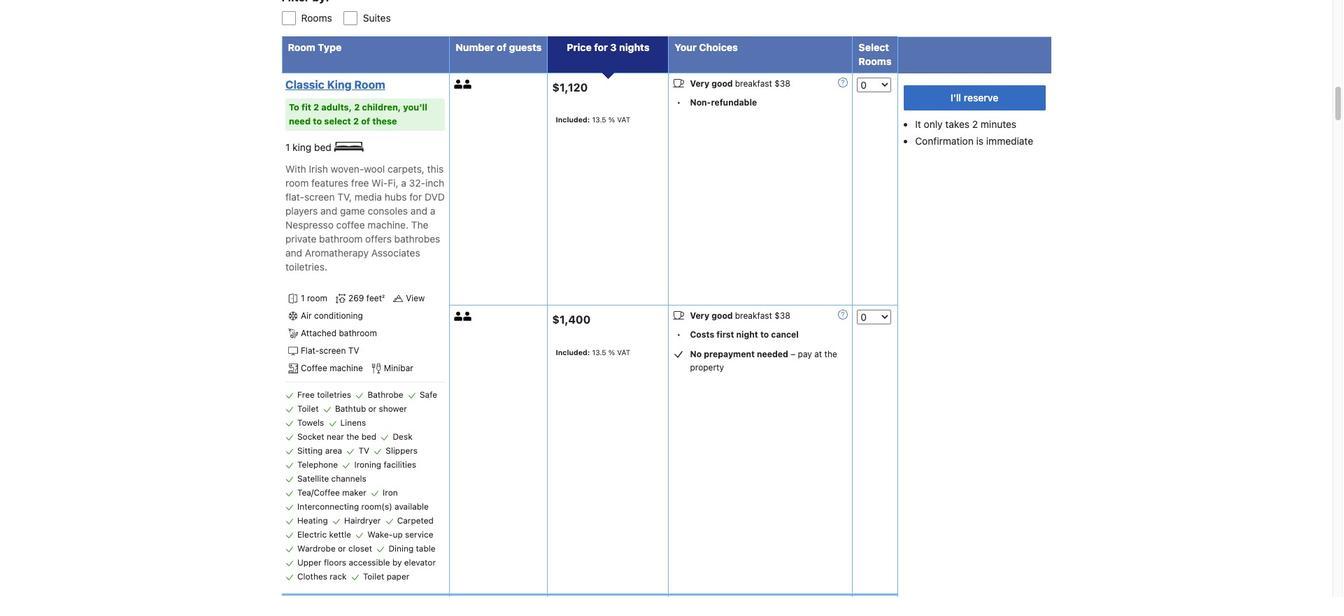 Task type: locate. For each thing, give the bounding box(es) containing it.
included: down $1,120
[[556, 116, 590, 124]]

or for wardrobe
[[338, 544, 346, 554]]

included: 13.5 % vat down $1,400
[[556, 349, 631, 357]]

screen down features
[[304, 191, 335, 203]]

1 very from the top
[[690, 78, 710, 89]]

hairdryer
[[344, 516, 381, 527]]

0 horizontal spatial room
[[288, 41, 316, 53]]

0 vertical spatial a
[[401, 177, 407, 189]]

woven-
[[331, 163, 364, 175]]

to
[[313, 116, 322, 126], [761, 330, 769, 340]]

or down bathrobe
[[369, 404, 377, 415]]

upper floors accessible by elevator
[[297, 558, 436, 568]]

free
[[297, 390, 315, 401]]

1 very good breakfast $38 from the top
[[690, 78, 791, 89]]

view
[[406, 293, 425, 304]]

bathrobe
[[368, 390, 404, 401]]

0 vertical spatial breakfast
[[735, 78, 773, 89]]

1 vertical spatial %
[[609, 349, 615, 357]]

no prepayment needed
[[690, 350, 789, 360]]

1 vertical spatial or
[[338, 544, 346, 554]]

2 % from the top
[[609, 349, 615, 357]]

2 • from the top
[[677, 330, 681, 340]]

2 very good breakfast $38 from the top
[[690, 311, 791, 322]]

2 breakfast from the top
[[735, 311, 773, 322]]

1 good from the top
[[712, 78, 733, 89]]

0 horizontal spatial rooms
[[301, 12, 332, 24]]

room down with
[[286, 177, 309, 189]]

breakfast up 'refundable'
[[735, 78, 773, 89]]

1 vertical spatial good
[[712, 311, 733, 322]]

1 $38 from the top
[[775, 78, 791, 89]]

very good breakfast $38 for refundable
[[690, 78, 791, 89]]

1 vertical spatial 1
[[301, 293, 305, 304]]

1 vertical spatial $38
[[775, 311, 791, 322]]

and
[[321, 205, 337, 217], [411, 205, 428, 217], [286, 247, 302, 259]]

screen up the coffee machine
[[319, 346, 346, 356]]

32-
[[409, 177, 426, 189]]

1 horizontal spatial rooms
[[859, 55, 892, 67]]

0 vertical spatial room
[[288, 41, 316, 53]]

0 horizontal spatial to
[[313, 116, 322, 126]]

0 vertical spatial very good breakfast $38
[[690, 78, 791, 89]]

0 horizontal spatial toilet
[[297, 404, 319, 415]]

bed down linens
[[362, 432, 377, 443]]

1 13.5 from the top
[[592, 116, 607, 124]]

coffee
[[336, 219, 365, 231]]

13.5 for $1,400
[[592, 349, 607, 357]]

tea/coffee maker
[[297, 488, 367, 499]]

1 breakfast from the top
[[735, 78, 773, 89]]

0 vertical spatial included:
[[556, 116, 590, 124]]

1 vertical spatial for
[[410, 191, 422, 203]]

the
[[411, 219, 429, 231]]

associates
[[372, 247, 420, 259]]

1 horizontal spatial to
[[761, 330, 769, 340]]

irish
[[309, 163, 328, 175]]

bathroom up aromatherapy
[[319, 233, 363, 245]]

toilet down free
[[297, 404, 319, 415]]

1 vertical spatial breakfast
[[735, 311, 773, 322]]

tv up ironing
[[359, 446, 370, 457]]

satellite
[[297, 474, 329, 485]]

room inside "link"
[[354, 78, 386, 91]]

the inside – pay at the property
[[825, 350, 838, 360]]

1 more details on meals and payment options image from the top
[[839, 77, 849, 87]]

• for non-refundable
[[677, 97, 681, 107]]

tv up machine on the left bottom
[[348, 346, 359, 356]]

room
[[288, 41, 316, 53], [354, 78, 386, 91]]

free toiletries
[[297, 390, 351, 401]]

2 good from the top
[[712, 311, 733, 322]]

0 vertical spatial %
[[609, 116, 615, 124]]

interconnecting room(s) available
[[297, 502, 429, 513]]

wardrobe or closet
[[297, 544, 372, 554]]

0 horizontal spatial bed
[[314, 141, 332, 153]]

price
[[567, 41, 592, 53]]

need
[[289, 116, 311, 126]]

occupancy image
[[464, 80, 473, 89], [454, 312, 464, 322], [464, 312, 473, 322]]

to right night
[[761, 330, 769, 340]]

iron
[[383, 488, 398, 499]]

room inside with irish woven-wool carpets, this room features free wi-fi, a 32-inch flat-screen tv, media hubs for dvd players and game consoles and a nespresso coffee machine. the private bathroom offers bathrobes and aromatherapy associates toiletries.
[[286, 177, 309, 189]]

bathtub or shower
[[335, 404, 407, 415]]

0 vertical spatial $38
[[775, 78, 791, 89]]

1 vertical spatial more details on meals and payment options image
[[839, 310, 849, 320]]

takes
[[946, 118, 970, 130]]

0 vertical spatial to
[[313, 116, 322, 126]]

rooms down select
[[859, 55, 892, 67]]

1 included: 13.5 % vat from the top
[[556, 116, 631, 124]]

electric
[[297, 530, 327, 541]]

1 for 1 room
[[301, 293, 305, 304]]

2 right the fit
[[314, 102, 319, 112]]

very good breakfast $38 for first
[[690, 311, 791, 322]]

%
[[609, 116, 615, 124], [609, 349, 615, 357]]

wardrobe
[[297, 544, 336, 554]]

included:
[[556, 116, 590, 124], [556, 349, 590, 357]]

a down dvd
[[430, 205, 436, 217]]

1 horizontal spatial of
[[497, 41, 507, 53]]

0 vertical spatial 13.5
[[592, 116, 607, 124]]

1 % from the top
[[609, 116, 615, 124]]

1 vertical spatial room
[[354, 78, 386, 91]]

1 vertical spatial included:
[[556, 349, 590, 357]]

features
[[311, 177, 349, 189]]

non-
[[690, 97, 711, 108]]

to right 'need'
[[313, 116, 322, 126]]

0 horizontal spatial or
[[338, 544, 346, 554]]

and down private
[[286, 247, 302, 259]]

and left game
[[321, 205, 337, 217]]

for left 3
[[594, 41, 608, 53]]

1 vertical spatial very
[[690, 311, 710, 322]]

1
[[286, 141, 290, 153], [301, 293, 305, 304]]

1 vertical spatial toilet
[[363, 572, 385, 582]]

0 vertical spatial bed
[[314, 141, 332, 153]]

2
[[314, 102, 319, 112], [354, 102, 360, 112], [353, 116, 359, 126], [973, 118, 979, 130]]

bed right king
[[314, 141, 332, 153]]

0 vertical spatial of
[[497, 41, 507, 53]]

the right 'at'
[[825, 350, 838, 360]]

0 vertical spatial screen
[[304, 191, 335, 203]]

a
[[401, 177, 407, 189], [430, 205, 436, 217]]

1 vertical spatial very good breakfast $38
[[690, 311, 791, 322]]

dining table
[[389, 544, 436, 554]]

0 horizontal spatial of
[[361, 116, 370, 126]]

0 vertical spatial or
[[369, 404, 377, 415]]

table
[[416, 544, 436, 554]]

room up children,
[[354, 78, 386, 91]]

available
[[395, 502, 429, 513]]

1 horizontal spatial and
[[321, 205, 337, 217]]

of left the these at the left
[[361, 116, 370, 126]]

% for $1,400
[[609, 349, 615, 357]]

1 vertical spatial 13.5
[[592, 349, 607, 357]]

wool
[[364, 163, 385, 175]]

nights
[[619, 41, 650, 53]]

2 more details on meals and payment options image from the top
[[839, 310, 849, 320]]

maker
[[342, 488, 367, 499]]

269
[[349, 293, 364, 304]]

included: 13.5 % vat down $1,120
[[556, 116, 631, 124]]

or down kettle
[[338, 544, 346, 554]]

more details on meals and payment options image for costs first night to cancel
[[839, 310, 849, 320]]

1 horizontal spatial the
[[825, 350, 838, 360]]

1 vertical spatial vat
[[617, 349, 631, 357]]

toilet for toilet paper
[[363, 572, 385, 582]]

$1,120
[[553, 81, 588, 93]]

costs
[[690, 330, 715, 340]]

of
[[497, 41, 507, 53], [361, 116, 370, 126]]

guests
[[509, 41, 542, 53]]

to inside to fit 2 adults, 2 children, you'll need to select 2 of these
[[313, 116, 322, 126]]

1 left king
[[286, 141, 290, 153]]

safe
[[420, 390, 437, 401]]

carpets,
[[388, 163, 425, 175]]

more details on meals and payment options image for non-refundable
[[839, 77, 849, 87]]

room up air
[[307, 293, 328, 304]]

paper
[[387, 572, 410, 582]]

0 vertical spatial more details on meals and payment options image
[[839, 77, 849, 87]]

1 vertical spatial rooms
[[859, 55, 892, 67]]

1 horizontal spatial room
[[354, 78, 386, 91]]

wake-
[[368, 530, 393, 541]]

0 vertical spatial vat
[[617, 116, 631, 124]]

machine
[[330, 363, 363, 374]]

room
[[286, 177, 309, 189], [307, 293, 328, 304]]

very good breakfast $38 up costs first night to cancel
[[690, 311, 791, 322]]

bathroom
[[319, 233, 363, 245], [339, 328, 377, 339]]

2 inside it only takes 2 minutes confirmation is immediate
[[973, 118, 979, 130]]

0 vertical spatial 1
[[286, 141, 290, 153]]

1 • from the top
[[677, 97, 681, 107]]

2 very from the top
[[690, 311, 710, 322]]

floors
[[324, 558, 347, 568]]

1 horizontal spatial toilet
[[363, 572, 385, 582]]

0 vertical spatial toilet
[[297, 404, 319, 415]]

of left guests
[[497, 41, 507, 53]]

i'll reserve button
[[904, 85, 1046, 110]]

0 vertical spatial •
[[677, 97, 681, 107]]

breakfast for refundable
[[735, 78, 773, 89]]

1 horizontal spatial a
[[430, 205, 436, 217]]

dvd
[[425, 191, 445, 203]]

good up the non-refundable
[[712, 78, 733, 89]]

•
[[677, 97, 681, 107], [677, 330, 681, 340]]

0 vertical spatial rooms
[[301, 12, 332, 24]]

included: down $1,400
[[556, 349, 590, 357]]

towels
[[297, 418, 324, 429]]

1 horizontal spatial 1
[[301, 293, 305, 304]]

0 vertical spatial the
[[825, 350, 838, 360]]

the down linens
[[347, 432, 359, 443]]

• left "non-"
[[677, 97, 681, 107]]

0 horizontal spatial the
[[347, 432, 359, 443]]

1 included: from the top
[[556, 116, 590, 124]]

the
[[825, 350, 838, 360], [347, 432, 359, 443]]

0 vertical spatial included: 13.5 % vat
[[556, 116, 631, 124]]

2 $38 from the top
[[775, 311, 791, 322]]

bathroom inside with irish woven-wool carpets, this room features free wi-fi, a 32-inch flat-screen tv, media hubs for dvd players and game consoles and a nespresso coffee machine. the private bathroom offers bathrobes and aromatherapy associates toiletries.
[[319, 233, 363, 245]]

1 vertical spatial of
[[361, 116, 370, 126]]

and up the the
[[411, 205, 428, 217]]

269 feet²
[[349, 293, 385, 304]]

1 vertical spatial to
[[761, 330, 769, 340]]

0 vertical spatial room
[[286, 177, 309, 189]]

1 vertical spatial •
[[677, 330, 681, 340]]

rooms up room type
[[301, 12, 332, 24]]

1 vertical spatial bed
[[362, 432, 377, 443]]

0 vertical spatial bathroom
[[319, 233, 363, 245]]

1 horizontal spatial bed
[[362, 432, 377, 443]]

1 up air
[[301, 293, 305, 304]]

to
[[289, 102, 299, 112]]

for down 32-
[[410, 191, 422, 203]]

0 horizontal spatial a
[[401, 177, 407, 189]]

toilet down accessible
[[363, 572, 385, 582]]

good
[[712, 78, 733, 89], [712, 311, 733, 322]]

consoles
[[368, 205, 408, 217]]

bathtub
[[335, 404, 366, 415]]

group
[[271, 0, 1052, 25]]

0 horizontal spatial for
[[410, 191, 422, 203]]

breakfast up night
[[735, 311, 773, 322]]

1 vertical spatial the
[[347, 432, 359, 443]]

2 up "is"
[[973, 118, 979, 130]]

toilet for toilet
[[297, 404, 319, 415]]

2 vat from the top
[[617, 349, 631, 357]]

included: 13.5 % vat for $1,120
[[556, 116, 631, 124]]

–
[[791, 350, 796, 360]]

upper
[[297, 558, 322, 568]]

2 13.5 from the top
[[592, 349, 607, 357]]

these
[[373, 116, 397, 126]]

very up costs
[[690, 311, 710, 322]]

flat-
[[301, 346, 319, 356]]

0 vertical spatial very
[[690, 78, 710, 89]]

screen
[[304, 191, 335, 203], [319, 346, 346, 356]]

room left type at the top left
[[288, 41, 316, 53]]

2 included: from the top
[[556, 349, 590, 357]]

• left costs
[[677, 330, 681, 340]]

breakfast for first
[[735, 311, 773, 322]]

a right fi,
[[401, 177, 407, 189]]

1 vertical spatial included: 13.5 % vat
[[556, 349, 631, 357]]

2 included: 13.5 % vat from the top
[[556, 349, 631, 357]]

1 vat from the top
[[617, 116, 631, 124]]

0 vertical spatial for
[[594, 41, 608, 53]]

bathroom down the 'conditioning'
[[339, 328, 377, 339]]

or for bathtub
[[369, 404, 377, 415]]

0 vertical spatial good
[[712, 78, 733, 89]]

% for $1,120
[[609, 116, 615, 124]]

very up "non-"
[[690, 78, 710, 89]]

offers
[[365, 233, 392, 245]]

socket
[[297, 432, 324, 443]]

good up first
[[712, 311, 733, 322]]

sitting
[[297, 446, 323, 457]]

select
[[324, 116, 351, 126]]

0 horizontal spatial 1
[[286, 141, 290, 153]]

3
[[611, 41, 617, 53]]

1 horizontal spatial or
[[369, 404, 377, 415]]

classic
[[286, 78, 325, 91]]

classic king room link
[[286, 77, 442, 91]]

suites
[[363, 12, 391, 24]]

more details on meals and payment options image
[[839, 77, 849, 87], [839, 310, 849, 320]]

very good breakfast $38 up 'refundable'
[[690, 78, 791, 89]]

or
[[369, 404, 377, 415], [338, 544, 346, 554]]



Task type: vqa. For each thing, say whether or not it's contained in the screenshot.
'Room' within CLASSIC KING ROOM link
yes



Task type: describe. For each thing, give the bounding box(es) containing it.
interconnecting
[[297, 502, 359, 513]]

is
[[977, 135, 984, 147]]

2 right adults,
[[354, 102, 360, 112]]

toilet paper
[[363, 572, 410, 582]]

included: for $1,120
[[556, 116, 590, 124]]

$38 for non-refundable
[[775, 78, 791, 89]]

occupancy image
[[454, 80, 464, 89]]

2 horizontal spatial and
[[411, 205, 428, 217]]

costs first night to cancel
[[690, 330, 799, 340]]

good for refundable
[[712, 78, 733, 89]]

very for non-refundable
[[690, 78, 710, 89]]

your
[[675, 41, 697, 53]]

machine.
[[368, 219, 409, 231]]

players
[[286, 205, 318, 217]]

toiletries
[[317, 390, 351, 401]]

air conditioning
[[301, 311, 363, 321]]

1 vertical spatial room
[[307, 293, 328, 304]]

it only takes 2 minutes confirmation is immediate
[[916, 118, 1034, 147]]

wi-
[[372, 177, 388, 189]]

i'll reserve
[[951, 91, 999, 103]]

toiletries.
[[286, 261, 328, 273]]

fit
[[302, 102, 311, 112]]

kettle
[[329, 530, 351, 541]]

desk
[[393, 432, 413, 443]]

night
[[737, 330, 759, 340]]

room(s)
[[362, 502, 392, 513]]

classic king room
[[286, 78, 386, 91]]

1 vertical spatial bathroom
[[339, 328, 377, 339]]

fi,
[[388, 177, 399, 189]]

1 vertical spatial screen
[[319, 346, 346, 356]]

$38 for costs first night to cancel
[[775, 311, 791, 322]]

coffee machine
[[301, 363, 363, 374]]

number
[[456, 41, 495, 53]]

wake-up service
[[368, 530, 434, 541]]

1 vertical spatial a
[[430, 205, 436, 217]]

2 right select
[[353, 116, 359, 126]]

0 horizontal spatial and
[[286, 247, 302, 259]]

good for first
[[712, 311, 733, 322]]

choices
[[699, 41, 738, 53]]

group containing rooms
[[271, 0, 1052, 25]]

up
[[393, 530, 403, 541]]

cancel
[[772, 330, 799, 340]]

ironing facilities
[[354, 460, 416, 471]]

elevator
[[404, 558, 436, 568]]

property
[[690, 363, 724, 373]]

for inside with irish woven-wool carpets, this room features free wi-fi, a 32-inch flat-screen tv, media hubs for dvd players and game consoles and a nespresso coffee machine. the private bathroom offers bathrobes and aromatherapy associates toiletries.
[[410, 191, 422, 203]]

1 horizontal spatial for
[[594, 41, 608, 53]]

electric kettle
[[297, 530, 351, 541]]

1 for 1 king bed
[[286, 141, 290, 153]]

this
[[427, 163, 444, 175]]

flat-screen tv
[[301, 346, 359, 356]]

aromatherapy
[[305, 247, 369, 259]]

accessible
[[349, 558, 390, 568]]

0 vertical spatial tv
[[348, 346, 359, 356]]

immediate
[[987, 135, 1034, 147]]

refundable
[[711, 97, 757, 108]]

telephone
[[297, 460, 338, 471]]

of inside to fit 2 adults, 2 children, you'll need to select 2 of these
[[361, 116, 370, 126]]

non-refundable
[[690, 97, 757, 108]]

with
[[286, 163, 306, 175]]

socket near the bed
[[297, 432, 377, 443]]

bathrobes
[[395, 233, 440, 245]]

your choices
[[675, 41, 738, 53]]

included: 13.5 % vat for $1,400
[[556, 349, 631, 357]]

vat for $1,120
[[617, 116, 631, 124]]

closet
[[349, 544, 372, 554]]

select
[[859, 41, 890, 53]]

tv,
[[338, 191, 352, 203]]

needed
[[757, 350, 789, 360]]

price for 3 nights
[[567, 41, 650, 53]]

linens
[[341, 418, 366, 429]]

very for costs first night to cancel
[[690, 311, 710, 322]]

minutes
[[981, 118, 1017, 130]]

game
[[340, 205, 365, 217]]

type
[[318, 41, 342, 53]]

hubs
[[385, 191, 407, 203]]

included: for $1,400
[[556, 349, 590, 357]]

clothes
[[297, 572, 328, 582]]

• for costs first night to cancel
[[677, 330, 681, 340]]

free
[[351, 177, 369, 189]]

flat-
[[286, 191, 304, 203]]

satellite channels
[[297, 474, 367, 485]]

channels
[[331, 474, 367, 485]]

first
[[717, 330, 735, 340]]

area
[[325, 446, 342, 457]]

13.5 for $1,120
[[592, 116, 607, 124]]

vat for $1,400
[[617, 349, 631, 357]]

attached
[[301, 328, 337, 339]]

1 vertical spatial tv
[[359, 446, 370, 457]]

$1,400
[[553, 314, 591, 326]]

room type
[[288, 41, 342, 53]]

children,
[[362, 102, 401, 112]]

clothes rack
[[297, 572, 347, 582]]

screen inside with irish woven-wool carpets, this room features free wi-fi, a 32-inch flat-screen tv, media hubs for dvd players and game consoles and a nespresso coffee machine. the private bathroom offers bathrobes and aromatherapy associates toiletries.
[[304, 191, 335, 203]]

service
[[405, 530, 434, 541]]

coffee
[[301, 363, 327, 374]]

conditioning
[[314, 311, 363, 321]]

facilities
[[384, 460, 416, 471]]

1 king bed
[[286, 141, 334, 153]]

it
[[916, 118, 922, 130]]

media
[[355, 191, 382, 203]]

ironing
[[354, 460, 382, 471]]



